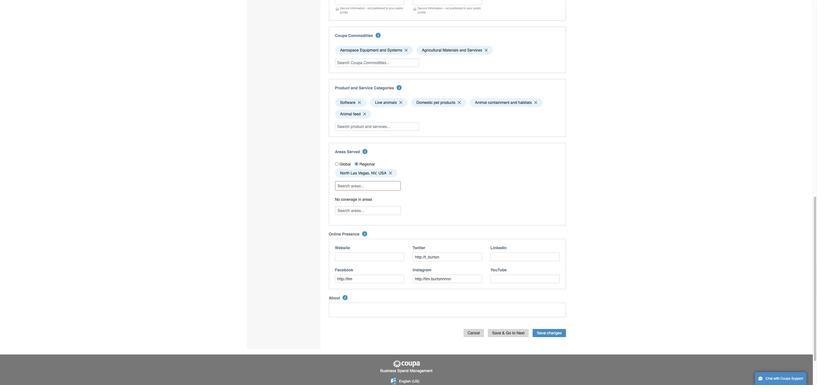 Task type: locate. For each thing, give the bounding box(es) containing it.
facebook
[[335, 268, 353, 272]]

domestic pet products
[[417, 100, 456, 105]]

public
[[396, 6, 404, 10], [474, 6, 481, 10]]

not for duns text field
[[446, 6, 450, 10]]

containment
[[488, 100, 510, 105]]

in
[[359, 197, 362, 202]]

secure for tax id text box
[[340, 6, 350, 10]]

published for tax id text box
[[373, 6, 385, 10]]

secure down tax id text box
[[340, 6, 350, 10]]

0 horizontal spatial to
[[386, 6, 388, 10]]

public for duns text field
[[474, 6, 481, 10]]

animal left containment
[[475, 100, 487, 105]]

1 horizontal spatial public
[[474, 6, 481, 10]]

0 horizontal spatial save
[[493, 331, 502, 335]]

youtube
[[491, 268, 507, 272]]

1 horizontal spatial secure
[[418, 6, 427, 10]]

secure information - not published to your public profile for duns text field
[[418, 6, 481, 14]]

and
[[380, 48, 387, 52], [460, 48, 466, 52], [351, 86, 358, 90], [511, 100, 517, 105]]

live animals option
[[370, 98, 408, 107]]

information
[[350, 6, 365, 10], [428, 6, 443, 10]]

coupa right the with
[[781, 377, 791, 381]]

-
[[366, 6, 367, 10], [444, 6, 445, 10]]

published down duns text field
[[450, 6, 463, 10]]

1 vertical spatial coupa
[[781, 377, 791, 381]]

1 published from the left
[[373, 6, 385, 10]]

animal feed
[[340, 112, 361, 116]]

additional information image right served
[[363, 149, 368, 154]]

1 public from the left
[[396, 6, 404, 10]]

to down duns text field
[[464, 6, 466, 10]]

0 horizontal spatial public
[[396, 6, 404, 10]]

and left habitats
[[511, 100, 517, 105]]

1 horizontal spatial to
[[464, 6, 466, 10]]

cancel
[[468, 331, 480, 335]]

products
[[441, 100, 456, 105]]

2 - from the left
[[444, 6, 445, 10]]

2 secure from the left
[[418, 6, 427, 10]]

agricultural materials and services option
[[417, 46, 493, 55]]

coupa
[[335, 33, 347, 38], [781, 377, 791, 381]]

1 not from the left
[[368, 6, 372, 10]]

1 secure from the left
[[340, 6, 350, 10]]

animal left feed
[[340, 112, 352, 116]]

additional information image for coupa commodities
[[376, 33, 381, 38]]

software
[[340, 100, 356, 105]]

no coverage in areas
[[335, 197, 372, 202]]

your down duns text field
[[467, 6, 473, 10]]

materials
[[443, 48, 459, 52]]

secure information - not published to your public profile
[[340, 6, 404, 14], [418, 6, 481, 14]]

online
[[329, 232, 341, 237]]

additional information image
[[376, 33, 381, 38], [397, 85, 402, 90], [343, 295, 348, 300]]

2 save from the left
[[537, 331, 546, 335]]

additional information image
[[363, 149, 368, 154], [362, 232, 367, 237]]

save changes button
[[533, 329, 566, 337]]

profile for tax id text box
[[340, 11, 348, 14]]

vegas,
[[358, 171, 370, 175]]

and inside aerospace equipment and systems option
[[380, 48, 387, 52]]

go
[[506, 331, 512, 335]]

additional information image up aerospace equipment and systems option
[[376, 33, 381, 38]]

2 published from the left
[[450, 6, 463, 10]]

1 horizontal spatial published
[[450, 6, 463, 10]]

None radio
[[335, 162, 339, 166]]

product
[[335, 86, 350, 90]]

1 selected list box from the top
[[333, 44, 562, 56]]

selected list box
[[333, 44, 562, 56], [333, 97, 562, 120]]

1 horizontal spatial not
[[446, 6, 450, 10]]

additional information image right categories
[[397, 85, 402, 90]]

1 profile from the left
[[340, 11, 348, 14]]

chat
[[766, 377, 773, 381]]

0 horizontal spatial additional information image
[[343, 295, 348, 300]]

aerospace
[[340, 48, 359, 52]]

not down tax id text box
[[368, 6, 372, 10]]

and inside animal containment and habitats option
[[511, 100, 517, 105]]

coupa inside button
[[781, 377, 791, 381]]

2 secure information - not published to your public profile from the left
[[418, 6, 481, 14]]

and left systems
[[380, 48, 387, 52]]

your down tax id text box
[[389, 6, 395, 10]]

cancel link
[[464, 329, 484, 337]]

0 vertical spatial selected list box
[[333, 44, 562, 56]]

1 horizontal spatial additional information image
[[376, 33, 381, 38]]

your
[[389, 6, 395, 10], [467, 6, 473, 10]]

2 information from the left
[[428, 6, 443, 10]]

presence
[[342, 232, 360, 237]]

1 horizontal spatial your
[[467, 6, 473, 10]]

1 horizontal spatial -
[[444, 6, 445, 10]]

profile
[[340, 11, 348, 14], [418, 11, 426, 14]]

&
[[503, 331, 505, 335]]

to right go
[[513, 331, 516, 335]]

Instagram text field
[[413, 275, 482, 283]]

(us)
[[412, 379, 420, 384]]

coupa supplier portal image
[[393, 360, 421, 368]]

global
[[340, 162, 351, 166]]

save & go to next
[[493, 331, 525, 335]]

Search product and services... field
[[335, 122, 419, 131]]

domestic pet products option
[[412, 98, 466, 107]]

secure information - not published to your public profile down duns text field
[[418, 6, 481, 14]]

information down duns text field
[[428, 6, 443, 10]]

0 horizontal spatial not
[[368, 6, 372, 10]]

2 vertical spatial additional information image
[[343, 295, 348, 300]]

1 save from the left
[[493, 331, 502, 335]]

1 vertical spatial search areas... text field
[[336, 206, 400, 215]]

coupa up aerospace
[[335, 33, 347, 38]]

animal for animal containment and habitats
[[475, 100, 487, 105]]

Search areas... text field
[[336, 182, 400, 190], [336, 206, 400, 215]]

1 information from the left
[[350, 6, 365, 10]]

additional information image for areas served
[[363, 149, 368, 154]]

1 vertical spatial animal
[[340, 112, 352, 116]]

search areas... text field down north las vegas, nv, usa option on the left of page
[[336, 182, 400, 190]]

secure
[[340, 6, 350, 10], [418, 6, 427, 10]]

animal inside the animal feed option
[[340, 112, 352, 116]]

public for tax id text box
[[396, 6, 404, 10]]

not for tax id text box
[[368, 6, 372, 10]]

0 horizontal spatial secure
[[340, 6, 350, 10]]

systems
[[388, 48, 403, 52]]

profile for duns text field
[[418, 11, 426, 14]]

2 your from the left
[[467, 6, 473, 10]]

0 horizontal spatial your
[[389, 6, 395, 10]]

1 your from the left
[[389, 6, 395, 10]]

2 public from the left
[[474, 6, 481, 10]]

0 vertical spatial additional information image
[[376, 33, 381, 38]]

DUNS text field
[[413, 0, 482, 5]]

profile down duns text field
[[418, 11, 426, 14]]

north
[[340, 171, 350, 175]]

animal
[[475, 100, 487, 105], [340, 112, 352, 116]]

to down tax id text box
[[386, 6, 388, 10]]

north las vegas, nv, usa
[[340, 171, 387, 175]]

agricultural
[[422, 48, 442, 52]]

0 vertical spatial animal
[[475, 100, 487, 105]]

- for tax id text box
[[366, 6, 367, 10]]

served
[[347, 150, 360, 154]]

1 horizontal spatial information
[[428, 6, 443, 10]]

feed
[[353, 112, 361, 116]]

1 horizontal spatial profile
[[418, 11, 426, 14]]

animal containment and habitats
[[475, 100, 532, 105]]

selected list box containing aerospace equipment and systems
[[333, 44, 562, 56]]

0 horizontal spatial animal
[[340, 112, 352, 116]]

additional information image right about
[[343, 295, 348, 300]]

2 not from the left
[[446, 6, 450, 10]]

0 vertical spatial coupa
[[335, 33, 347, 38]]

0 horizontal spatial published
[[373, 6, 385, 10]]

and inside agricultural materials and services 'option'
[[460, 48, 466, 52]]

live
[[375, 100, 383, 105]]

Facebook text field
[[335, 275, 405, 283]]

secure down duns text field
[[418, 6, 427, 10]]

- down duns text field
[[444, 6, 445, 10]]

2 horizontal spatial additional information image
[[397, 85, 402, 90]]

0 horizontal spatial -
[[366, 6, 367, 10]]

not down duns text field
[[446, 6, 450, 10]]

0 horizontal spatial secure information - not published to your public profile
[[340, 6, 404, 14]]

1 horizontal spatial animal
[[475, 100, 487, 105]]

save left &
[[493, 331, 502, 335]]

0 vertical spatial additional information image
[[363, 149, 368, 154]]

1 - from the left
[[366, 6, 367, 10]]

secure information - not published to your public profile down tax id text box
[[340, 6, 404, 14]]

1 horizontal spatial coupa
[[781, 377, 791, 381]]

english
[[399, 379, 411, 384]]

0 horizontal spatial profile
[[340, 11, 348, 14]]

software option
[[335, 98, 366, 107]]

animal inside animal containment and habitats option
[[475, 100, 487, 105]]

0 vertical spatial search areas... text field
[[336, 182, 400, 190]]

2 selected list box from the top
[[333, 97, 562, 120]]

information down tax id text box
[[350, 6, 365, 10]]

save left changes
[[537, 331, 546, 335]]

1 vertical spatial additional information image
[[362, 232, 367, 237]]

changes
[[547, 331, 562, 335]]

1 horizontal spatial secure information - not published to your public profile
[[418, 6, 481, 14]]

and for aerospace equipment and systems
[[380, 48, 387, 52]]

2 profile from the left
[[418, 11, 426, 14]]

Website text field
[[335, 253, 405, 261]]

your for duns text field
[[467, 6, 473, 10]]

and left services
[[460, 48, 466, 52]]

1 vertical spatial additional information image
[[397, 85, 402, 90]]

save & go to next button
[[488, 329, 529, 337]]

secure for duns text field
[[418, 6, 427, 10]]

selected list box containing software
[[333, 97, 562, 120]]

2 horizontal spatial to
[[513, 331, 516, 335]]

About text field
[[329, 303, 566, 318]]

2 search areas... text field from the top
[[336, 206, 400, 215]]

areas
[[335, 150, 346, 154]]

search areas... text field down areas
[[336, 206, 400, 215]]

published down tax id text box
[[373, 6, 385, 10]]

agricultural materials and services
[[422, 48, 483, 52]]

- down tax id text box
[[366, 6, 367, 10]]

additional information image right presence
[[362, 232, 367, 237]]

1 secure information - not published to your public profile from the left
[[340, 6, 404, 14]]

to
[[386, 6, 388, 10], [464, 6, 466, 10], [513, 331, 516, 335]]

profile up coupa commodities
[[340, 11, 348, 14]]

save
[[493, 331, 502, 335], [537, 331, 546, 335]]

None radio
[[355, 162, 359, 166]]

next
[[517, 331, 525, 335]]

1 horizontal spatial save
[[537, 331, 546, 335]]

1 vertical spatial selected list box
[[333, 97, 562, 120]]

published
[[373, 6, 385, 10], [450, 6, 463, 10]]

0 horizontal spatial information
[[350, 6, 365, 10]]

support
[[792, 377, 804, 381]]

not
[[368, 6, 372, 10], [446, 6, 450, 10]]



Task type: vqa. For each thing, say whether or not it's contained in the screenshot.
checkbox
no



Task type: describe. For each thing, give the bounding box(es) containing it.
with
[[774, 377, 780, 381]]

linkedin
[[491, 246, 507, 250]]

additional information image for online presence
[[362, 232, 367, 237]]

pet
[[434, 100, 440, 105]]

and for animal containment and habitats
[[511, 100, 517, 105]]

save for save changes
[[537, 331, 546, 335]]

0 horizontal spatial coupa
[[335, 33, 347, 38]]

save changes
[[537, 331, 562, 335]]

north las vegas, nv, usa option
[[335, 169, 397, 177]]

secure information - not published to your public profile for tax id text box
[[340, 6, 404, 14]]

business
[[381, 369, 397, 373]]

and for agricultural materials and services
[[460, 48, 466, 52]]

services
[[468, 48, 483, 52]]

animals
[[384, 100, 397, 105]]

information for tax id text box
[[350, 6, 365, 10]]

selected list box for product and service categories
[[333, 97, 562, 120]]

service
[[359, 86, 373, 90]]

YouTube text field
[[491, 275, 560, 283]]

additional information image for product and service categories
[[397, 85, 402, 90]]

english (us)
[[399, 379, 420, 384]]

twitter
[[413, 246, 426, 250]]

selected areas list box
[[333, 167, 562, 179]]

spend
[[398, 369, 409, 373]]

selected list box for coupa commodities
[[333, 44, 562, 56]]

1 search areas... text field from the top
[[336, 182, 400, 190]]

published for duns text field
[[450, 6, 463, 10]]

chat with coupa support
[[766, 377, 804, 381]]

Tax ID text field
[[335, 0, 405, 5]]

- for duns text field
[[444, 6, 445, 10]]

categories
[[374, 86, 394, 90]]

website
[[335, 246, 350, 250]]

chat with coupa support button
[[756, 372, 807, 385]]

las
[[351, 171, 357, 175]]

business spend management
[[381, 369, 433, 373]]

habitats
[[519, 100, 532, 105]]

coverage
[[341, 197, 357, 202]]

live animals
[[375, 100, 397, 105]]

areas
[[363, 197, 372, 202]]

areas served
[[335, 150, 360, 154]]

management
[[410, 369, 433, 373]]

equipment
[[360, 48, 379, 52]]

no
[[335, 197, 340, 202]]

to for duns text field
[[464, 6, 466, 10]]

aerospace equipment and systems
[[340, 48, 403, 52]]

usa
[[379, 171, 387, 175]]

aerospace equipment and systems option
[[335, 46, 413, 55]]

Search Coupa Commodities... field
[[335, 58, 419, 67]]

regional
[[360, 162, 375, 166]]

nv,
[[371, 171, 378, 175]]

about
[[329, 296, 340, 300]]

save for save & go to next
[[493, 331, 502, 335]]

animal feed option
[[335, 110, 372, 118]]

domestic
[[417, 100, 433, 105]]

to inside button
[[513, 331, 516, 335]]

online presence
[[329, 232, 360, 237]]

animal for animal feed
[[340, 112, 352, 116]]

your for tax id text box
[[389, 6, 395, 10]]

commodities
[[348, 33, 373, 38]]

animal containment and habitats option
[[470, 98, 543, 107]]

Twitter text field
[[413, 253, 482, 261]]

LinkedIn text field
[[491, 253, 560, 261]]

to for tax id text box
[[386, 6, 388, 10]]

instagram
[[413, 268, 432, 272]]

coupa commodities
[[335, 33, 373, 38]]

information for duns text field
[[428, 6, 443, 10]]

product and service categories
[[335, 86, 394, 90]]

additional information image for about
[[343, 295, 348, 300]]

and left service
[[351, 86, 358, 90]]



